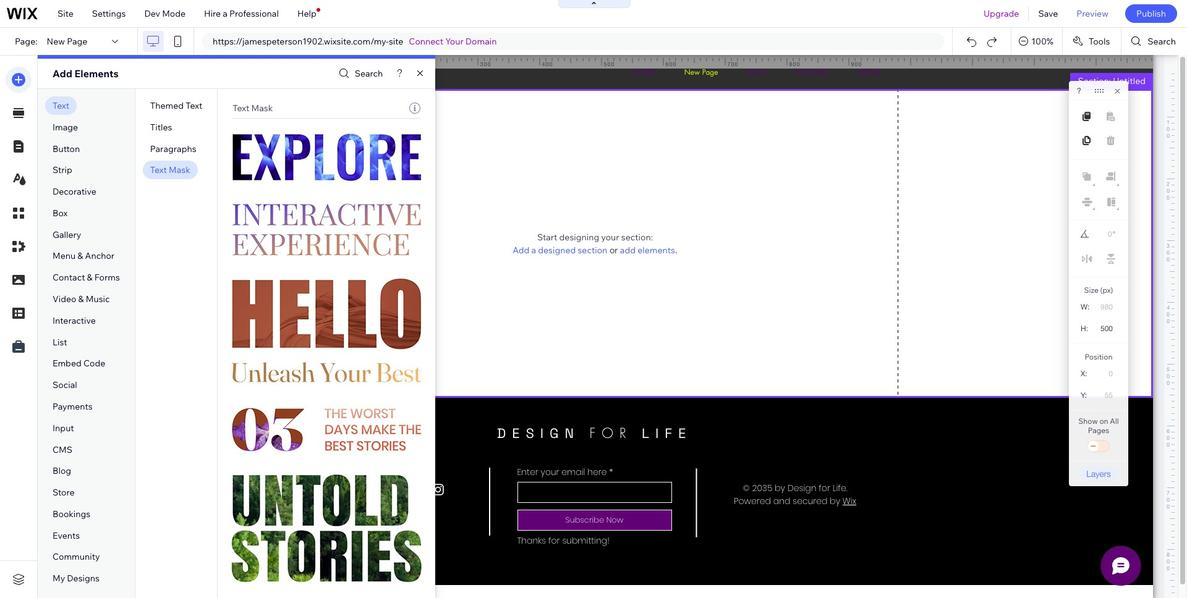 Task type: vqa. For each thing, say whether or not it's contained in the screenshot.
Section: Welcome
no



Task type: describe. For each thing, give the bounding box(es) containing it.
events
[[53, 530, 80, 541]]

designed
[[538, 245, 576, 256]]

1 horizontal spatial search button
[[1122, 28, 1187, 55]]

contact & forms
[[53, 272, 120, 283]]

gallery
[[53, 229, 81, 240]]

forms
[[94, 272, 120, 283]]

1 vertical spatial search
[[355, 68, 383, 79]]

layers button
[[1079, 467, 1118, 480]]

save button
[[1029, 0, 1067, 27]]

upgrade
[[984, 8, 1019, 19]]

hire a professional
[[204, 8, 279, 19]]

button
[[53, 143, 80, 154]]

layers
[[1086, 469, 1111, 479]]

section:
[[621, 232, 653, 243]]

on
[[1100, 417, 1108, 426]]

°
[[1113, 230, 1116, 239]]

h:
[[1081, 325, 1088, 333]]

store
[[53, 487, 74, 498]]

cms
[[53, 444, 72, 455]]

& for video
[[78, 294, 84, 305]]

anchor
[[85, 251, 114, 262]]

all
[[1110, 417, 1119, 426]]

size (px)
[[1084, 286, 1113, 295]]

or
[[610, 245, 618, 255]]

designing
[[559, 232, 599, 243]]

mode
[[162, 8, 186, 19]]

bookings
[[53, 509, 90, 520]]

settings
[[92, 8, 126, 19]]

? button
[[1077, 87, 1081, 95]]

your
[[601, 232, 619, 243]]

embed
[[53, 358, 81, 369]]

publish button
[[1125, 4, 1177, 23]]

new page
[[47, 36, 87, 47]]

pages
[[1088, 426, 1109, 435]]

.
[[675, 245, 677, 255]]

https://jamespeterson1902.wixsite.com/my-
[[213, 36, 389, 47]]

list
[[53, 337, 67, 348]]

new
[[47, 36, 65, 47]]

300
[[480, 61, 491, 67]]

1 horizontal spatial text mask
[[233, 102, 273, 113]]

section:
[[1078, 75, 1111, 87]]

payments
[[53, 401, 93, 412]]

& for menu
[[77, 251, 83, 262]]

menu & anchor
[[53, 251, 114, 262]]

show on all pages
[[1078, 417, 1119, 435]]

save
[[1038, 8, 1058, 19]]

dev mode
[[144, 8, 186, 19]]

700
[[727, 61, 739, 67]]

domain
[[465, 36, 497, 47]]

image
[[53, 122, 78, 133]]

900
[[851, 61, 862, 67]]

800
[[789, 61, 800, 67]]

page
[[67, 36, 87, 47]]

add
[[620, 245, 636, 256]]

add a designed section button
[[513, 245, 607, 256]]

a inside the 'start designing your section: add a designed section or add elements .'
[[531, 245, 536, 256]]

music
[[86, 294, 110, 305]]

?
[[1077, 87, 1081, 95]]

(px)
[[1100, 286, 1113, 295]]

tools button
[[1063, 28, 1121, 55]]

box
[[53, 208, 68, 219]]

menu
[[53, 251, 76, 262]]

my
[[53, 573, 65, 584]]

add elements
[[53, 67, 119, 80]]

themed
[[150, 100, 184, 111]]

your
[[445, 36, 464, 47]]

add elements button
[[620, 245, 675, 256]]

1 vertical spatial text mask
[[150, 165, 190, 176]]

hire
[[204, 8, 221, 19]]

y:
[[1081, 391, 1087, 400]]



Task type: locate. For each thing, give the bounding box(es) containing it.
0 horizontal spatial search
[[355, 68, 383, 79]]

start designing your section: add a designed section or add elements .
[[513, 232, 677, 256]]

preview button
[[1067, 0, 1118, 27]]

social
[[53, 380, 77, 391]]

add inside the 'start designing your section: add a designed section or add elements .'
[[513, 245, 529, 256]]

1 vertical spatial add
[[513, 245, 529, 256]]

0 horizontal spatial add
[[53, 67, 72, 80]]

text
[[53, 100, 69, 111], [186, 100, 202, 111], [233, 102, 249, 113], [150, 165, 167, 176]]

tools
[[1089, 36, 1110, 47]]

elements
[[638, 245, 675, 256]]

x:
[[1081, 370, 1087, 378]]

0 vertical spatial text mask
[[233, 102, 273, 113]]

100% button
[[1012, 28, 1062, 55]]

text mask
[[233, 102, 273, 113], [150, 165, 190, 176]]

2 vertical spatial &
[[78, 294, 84, 305]]

1 horizontal spatial mask
[[251, 102, 273, 113]]

& for contact
[[87, 272, 93, 283]]

a left the designed
[[531, 245, 536, 256]]

0 horizontal spatial text mask
[[150, 165, 190, 176]]

None text field
[[1096, 226, 1112, 242], [1094, 299, 1118, 315], [1096, 226, 1112, 242], [1094, 299, 1118, 315]]

1 horizontal spatial a
[[531, 245, 536, 256]]

0 horizontal spatial a
[[223, 8, 227, 19]]

500
[[604, 61, 615, 67]]

untitled
[[1113, 75, 1146, 87]]

search button
[[1122, 28, 1187, 55], [335, 65, 383, 83]]

professional
[[229, 8, 279, 19]]

embed code
[[53, 358, 105, 369]]

start
[[537, 232, 557, 243]]

add left the designed
[[513, 245, 529, 256]]

paragraphs
[[150, 143, 196, 154]]

100%
[[1031, 36, 1053, 47]]

1 vertical spatial &
[[87, 272, 93, 283]]

help
[[297, 8, 316, 19]]

site
[[389, 36, 403, 47]]

w:
[[1081, 303, 1090, 312]]

400
[[542, 61, 553, 67]]

code
[[83, 358, 105, 369]]

search down https://jamespeterson1902.wixsite.com/my-site connect your domain
[[355, 68, 383, 79]]

interactive
[[53, 315, 96, 326]]

my designs
[[53, 573, 100, 584]]

& left forms
[[87, 272, 93, 283]]

& right menu
[[77, 251, 83, 262]]

preview
[[1077, 8, 1108, 19]]

elements
[[74, 67, 119, 80]]

connect
[[409, 36, 443, 47]]

None text field
[[1094, 320, 1118, 337], [1094, 365, 1118, 382], [1093, 387, 1118, 404], [1094, 320, 1118, 337], [1094, 365, 1118, 382], [1093, 387, 1118, 404]]

video & music
[[53, 294, 110, 305]]

input
[[53, 423, 74, 434]]

switch
[[1086, 438, 1111, 456]]

a right hire
[[223, 8, 227, 19]]

https://jamespeterson1902.wixsite.com/my-site connect your domain
[[213, 36, 497, 47]]

1 vertical spatial mask
[[169, 165, 190, 176]]

blog
[[53, 466, 71, 477]]

0 vertical spatial mask
[[251, 102, 273, 113]]

0 vertical spatial search
[[1148, 36, 1176, 47]]

1 vertical spatial search button
[[335, 65, 383, 83]]

search down publish 'button' at the right
[[1148, 36, 1176, 47]]

0 vertical spatial add
[[53, 67, 72, 80]]

dev
[[144, 8, 160, 19]]

0 horizontal spatial mask
[[169, 165, 190, 176]]

0 vertical spatial a
[[223, 8, 227, 19]]

position
[[1085, 352, 1113, 362]]

section
[[578, 245, 607, 256]]

0 horizontal spatial search button
[[335, 65, 383, 83]]

1 vertical spatial a
[[531, 245, 536, 256]]

add down new page
[[53, 67, 72, 80]]

search button down https://jamespeterson1902.wixsite.com/my-site connect your domain
[[335, 65, 383, 83]]

& right video
[[78, 294, 84, 305]]

community
[[53, 552, 100, 563]]

strip
[[53, 165, 72, 176]]

a
[[223, 8, 227, 19], [531, 245, 536, 256]]

decorative
[[53, 186, 96, 197]]

publish
[[1136, 8, 1166, 19]]

show
[[1078, 417, 1098, 426]]

0 vertical spatial &
[[77, 251, 83, 262]]

1 horizontal spatial search
[[1148, 36, 1176, 47]]

themed text
[[150, 100, 202, 111]]

contact
[[53, 272, 85, 283]]

section: untitled
[[1078, 75, 1146, 87]]

search button down publish
[[1122, 28, 1187, 55]]

1 horizontal spatial add
[[513, 245, 529, 256]]

titles
[[150, 122, 172, 133]]

size
[[1084, 286, 1099, 295]]

600
[[666, 61, 677, 67]]

video
[[53, 294, 76, 305]]

0 vertical spatial search button
[[1122, 28, 1187, 55]]

search
[[1148, 36, 1176, 47], [355, 68, 383, 79]]



